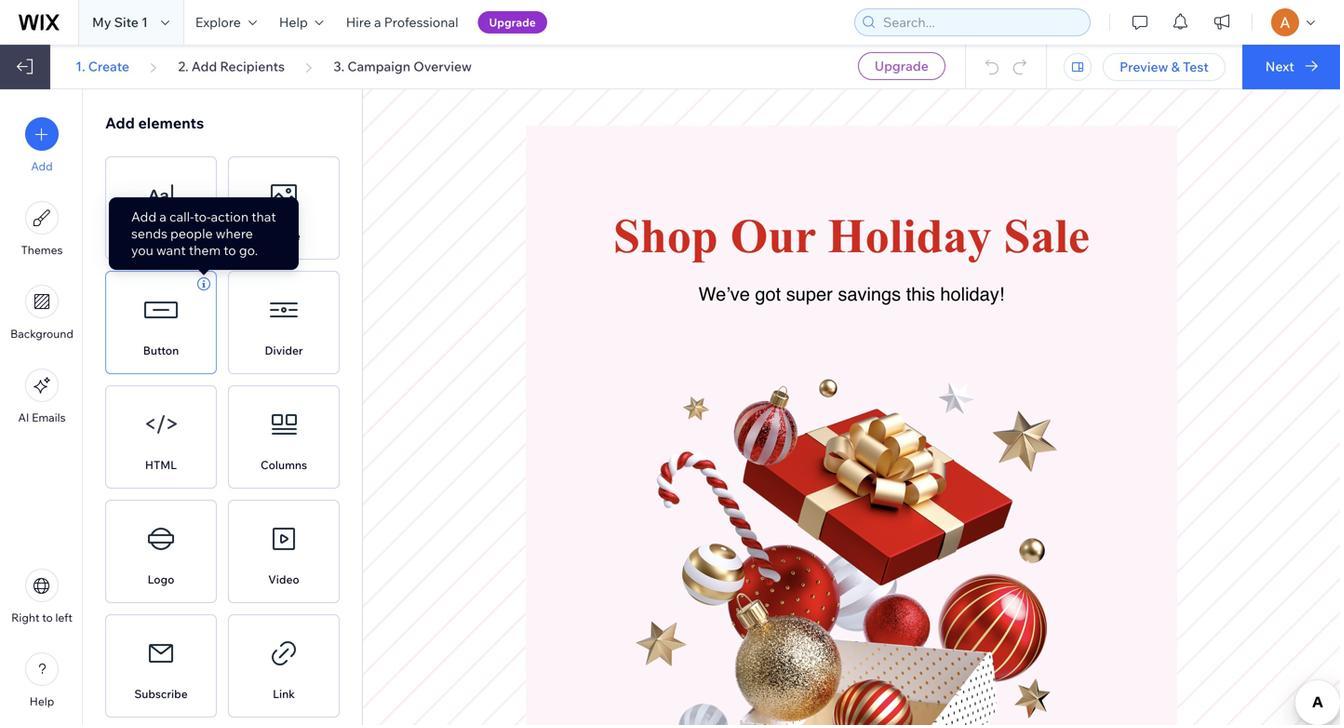 Task type: describe. For each thing, give the bounding box(es) containing it.
1.
[[76, 58, 85, 74]]

savings
[[838, 284, 901, 305]]

1. create link
[[76, 58, 129, 75]]

add right 2.
[[192, 58, 217, 74]]

action
[[211, 209, 249, 225]]

we've got super savings this holiday!
[[699, 284, 1005, 305]]

sends
[[131, 225, 167, 242]]

2. add recipients
[[178, 58, 285, 74]]

background
[[10, 327, 73, 341]]

html
[[145, 458, 177, 472]]

2.
[[178, 58, 189, 74]]

super
[[786, 284, 833, 305]]

1 vertical spatial help button
[[25, 653, 59, 708]]

text
[[150, 229, 172, 243]]

we've
[[699, 284, 750, 305]]

professional
[[384, 14, 459, 30]]

right to left
[[11, 611, 73, 625]]

to inside "add a call-to-action that sends people where you want them to go."
[[224, 242, 236, 258]]

add button
[[25, 117, 59, 173]]

a for call-
[[159, 209, 167, 225]]

got
[[755, 284, 781, 305]]

that
[[252, 209, 276, 225]]

hire a professional link
[[335, 0, 470, 45]]

right
[[11, 611, 40, 625]]

next button
[[1243, 45, 1341, 89]]

background button
[[10, 285, 73, 341]]

preview & test
[[1120, 59, 1209, 75]]

video
[[268, 573, 299, 586]]

sale
[[1004, 209, 1090, 263]]

1
[[142, 14, 148, 30]]

next
[[1266, 58, 1295, 74]]

shop our holiday sale
[[613, 209, 1090, 263]]

you
[[131, 242, 154, 258]]

hire a professional
[[346, 14, 459, 30]]

button
[[143, 344, 179, 357]]

site
[[114, 14, 139, 30]]

add for add elements
[[105, 114, 135, 132]]

subscribe
[[134, 687, 188, 701]]

people
[[170, 225, 213, 242]]

hire
[[346, 14, 371, 30]]

test
[[1183, 59, 1209, 75]]

to-
[[194, 209, 211, 225]]

image
[[267, 229, 300, 243]]



Task type: vqa. For each thing, say whether or not it's contained in the screenshot.
Learn
no



Task type: locate. For each thing, give the bounding box(es) containing it.
a inside "add a call-to-action that sends people where you want them to go."
[[159, 209, 167, 225]]

upgrade
[[489, 15, 536, 29], [875, 58, 929, 74]]

1 vertical spatial help
[[30, 694, 54, 708]]

themes
[[21, 243, 63, 257]]

1 vertical spatial upgrade button
[[858, 52, 946, 80]]

ai emails
[[18, 411, 66, 425]]

0 horizontal spatial help button
[[25, 653, 59, 708]]

to down where
[[224, 242, 236, 258]]

preview
[[1120, 59, 1169, 75]]

Search... field
[[878, 9, 1085, 35]]

a for professional
[[374, 14, 381, 30]]

to left left
[[42, 611, 53, 625]]

ai
[[18, 411, 29, 425]]

left
[[55, 611, 73, 625]]

0 horizontal spatial upgrade button
[[478, 11, 547, 34]]

&
[[1172, 59, 1180, 75]]

a
[[374, 14, 381, 30], [159, 209, 167, 225]]

add for add
[[31, 159, 53, 173]]

preview & test button
[[1103, 53, 1226, 81]]

our
[[731, 209, 816, 263]]

upgrade down search... field
[[875, 58, 929, 74]]

upgrade right the professional
[[489, 15, 536, 29]]

ai emails button
[[18, 369, 66, 425]]

emails
[[32, 411, 66, 425]]

1 horizontal spatial upgrade
[[875, 58, 929, 74]]

1 vertical spatial a
[[159, 209, 167, 225]]

0 vertical spatial a
[[374, 14, 381, 30]]

3.
[[334, 58, 345, 74]]

1 horizontal spatial to
[[224, 242, 236, 258]]

upgrade for upgrade button to the top
[[489, 15, 536, 29]]

upgrade button right the professional
[[478, 11, 547, 34]]

call-
[[169, 209, 194, 225]]

0 vertical spatial upgrade button
[[478, 11, 547, 34]]

divider
[[265, 344, 303, 357]]

where
[[216, 225, 253, 242]]

0 vertical spatial help
[[279, 14, 308, 30]]

my site 1
[[92, 14, 148, 30]]

add up the sends
[[131, 209, 157, 225]]

1 horizontal spatial upgrade button
[[858, 52, 946, 80]]

columns
[[261, 458, 307, 472]]

to inside button
[[42, 611, 53, 625]]

add
[[192, 58, 217, 74], [105, 114, 135, 132], [31, 159, 53, 173], [131, 209, 157, 225]]

them
[[189, 242, 221, 258]]

right to left button
[[11, 569, 73, 625]]

add a call-to-action that sends people where you want them to go.
[[131, 209, 276, 258]]

add inside "add a call-to-action that sends people where you want them to go."
[[131, 209, 157, 225]]

0 vertical spatial to
[[224, 242, 236, 258]]

elements
[[138, 114, 204, 132]]

add up themes button
[[31, 159, 53, 173]]

add for add a call-to-action that sends people where you want them to go.
[[131, 209, 157, 225]]

help button left hire
[[268, 0, 335, 45]]

0 horizontal spatial a
[[159, 209, 167, 225]]

holiday!
[[941, 284, 1005, 305]]

help
[[279, 14, 308, 30], [30, 694, 54, 708]]

1 vertical spatial to
[[42, 611, 53, 625]]

logo
[[148, 573, 174, 586]]

3. campaign overview
[[334, 58, 472, 74]]

explore
[[195, 14, 241, 30]]

overview
[[414, 58, 472, 74]]

1 horizontal spatial help
[[279, 14, 308, 30]]

0 vertical spatial help button
[[268, 0, 335, 45]]

0 horizontal spatial upgrade
[[489, 15, 536, 29]]

my
[[92, 14, 111, 30]]

link
[[273, 687, 295, 701]]

1 horizontal spatial a
[[374, 14, 381, 30]]

add left elements
[[105, 114, 135, 132]]

0 horizontal spatial to
[[42, 611, 53, 625]]

a left 'call-' on the top
[[159, 209, 167, 225]]

0 vertical spatial upgrade
[[489, 15, 536, 29]]

help button
[[268, 0, 335, 45], [25, 653, 59, 708]]

want
[[156, 242, 186, 258]]

1. create
[[76, 58, 129, 74]]

add inside button
[[31, 159, 53, 173]]

1 vertical spatial upgrade
[[875, 58, 929, 74]]

a right hire
[[374, 14, 381, 30]]

create
[[88, 58, 129, 74]]

to
[[224, 242, 236, 258], [42, 611, 53, 625]]

recipients
[[220, 58, 285, 74]]

holiday
[[828, 209, 992, 263]]

help up recipients
[[279, 14, 308, 30]]

help down right to left
[[30, 694, 54, 708]]

campaign
[[348, 58, 411, 74]]

upgrade button
[[478, 11, 547, 34], [858, 52, 946, 80]]

go.
[[239, 242, 258, 258]]

1 horizontal spatial help button
[[268, 0, 335, 45]]

2. add recipients link
[[178, 58, 285, 75]]

3. campaign overview link
[[334, 58, 472, 75]]

help button down right to left
[[25, 653, 59, 708]]

upgrade for right upgrade button
[[875, 58, 929, 74]]

themes button
[[21, 201, 63, 257]]

this
[[906, 284, 935, 305]]

add elements
[[105, 114, 204, 132]]

0 horizontal spatial help
[[30, 694, 54, 708]]

upgrade button down search... field
[[858, 52, 946, 80]]

shop
[[613, 209, 718, 263]]



